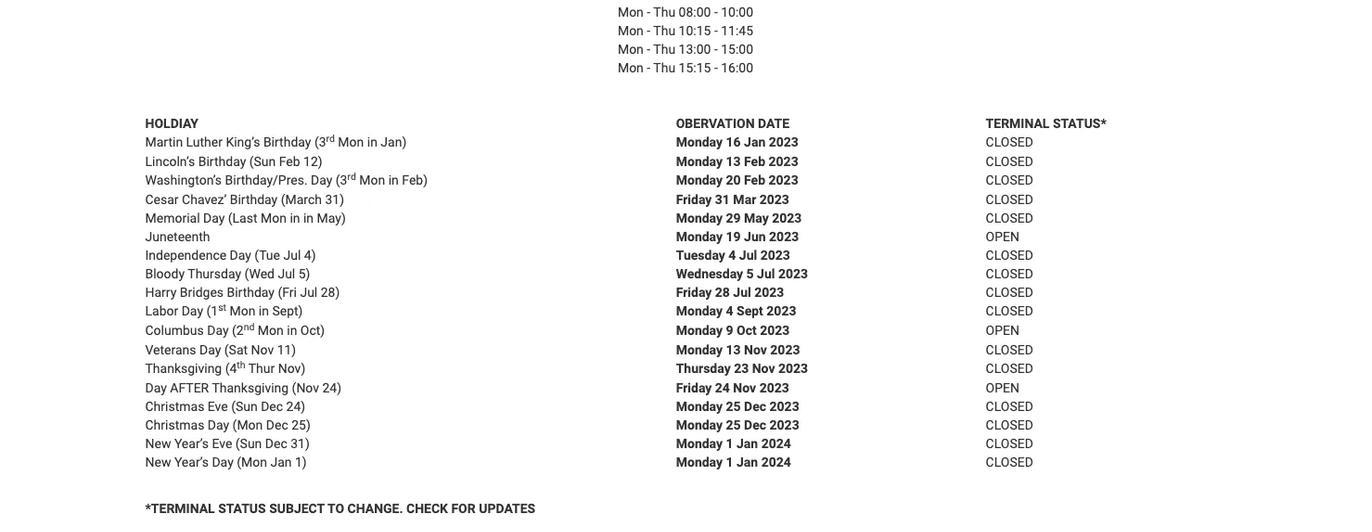 Task type: describe. For each thing, give the bounding box(es) containing it.
thanksgiving inside 'thanksgiving (4 th thur nov)'
[[145, 361, 222, 376]]

day down new year's eve (sun dec 31)
[[212, 454, 234, 470]]

4 for tuesday
[[729, 247, 736, 263]]

check
[[406, 501, 448, 516]]

monday 29 may 2023
[[676, 210, 802, 225]]

mon left 10:15
[[618, 23, 644, 38]]

terminal
[[986, 116, 1050, 131]]

(march
[[281, 192, 322, 207]]

monday for columbus day (2
[[676, 323, 723, 338]]

13 for nov
[[726, 342, 741, 357]]

obervation date
[[676, 116, 790, 131]]

bloody
[[145, 266, 185, 281]]

in inside labor day (1 st mon in sept)
[[259, 303, 269, 319]]

monday for new year's day (mon jan 1)
[[676, 454, 723, 470]]

obervation
[[676, 116, 755, 131]]

2023 for cesar chavez' birthday (march 31)
[[760, 192, 790, 207]]

- left 15:15
[[647, 60, 651, 75]]

3 closed from the top
[[986, 173, 1034, 188]]

closed for new year's day (mon jan 1)
[[986, 454, 1034, 470]]

terminal status*
[[986, 116, 1107, 131]]

2023 for columbus day (2
[[760, 323, 790, 338]]

open for friday 24 nov 2023
[[986, 380, 1020, 395]]

4 for monday
[[726, 303, 734, 319]]

monday for veterans day (sat nov 11)
[[676, 342, 723, 357]]

monday 20 feb 2023
[[676, 173, 799, 188]]

memorial day (last mon in in may)
[[145, 210, 346, 225]]

1)
[[295, 454, 307, 470]]

monday 13 feb 2023
[[676, 154, 799, 169]]

columbus
[[145, 323, 204, 338]]

in inside washington's birthday/pres. day (3 rd mon in feb)
[[389, 173, 399, 188]]

christmas eve (sun dec 24)
[[145, 399, 305, 414]]

1 vertical spatial 31)
[[291, 436, 310, 451]]

day for (tue
[[230, 247, 251, 263]]

mon inside washington's birthday/pres. day (3 rd mon in feb)
[[359, 173, 385, 188]]

0 vertical spatial (mon
[[233, 417, 263, 432]]

25 for christmas day (mon dec 25)
[[726, 417, 741, 432]]

year's for eve
[[174, 436, 209, 451]]

may)
[[317, 210, 346, 225]]

memorial
[[145, 210, 200, 225]]

2024 for new year's day (mon jan 1)
[[762, 454, 791, 470]]

2023 for independence day (tue jul 4)
[[761, 247, 790, 263]]

3 thu from the top
[[654, 41, 676, 57]]

monday for christmas eve (sun dec 24)
[[676, 399, 723, 414]]

2023 for day after thanksgiving (nov 24)
[[760, 380, 789, 395]]

open for monday 9 oct 2023
[[986, 323, 1020, 338]]

birthday up memorial day (last mon in in may)
[[230, 192, 278, 207]]

rd inside "martin luther king's birthday (3 rd mon in jan)"
[[326, 133, 335, 144]]

mar
[[733, 192, 756, 207]]

christmas for christmas eve (sun dec 24)
[[145, 399, 204, 414]]

for
[[451, 501, 476, 516]]

11 closed from the top
[[986, 361, 1034, 376]]

closed for new year's eve (sun dec 31)
[[986, 436, 1034, 451]]

birthday down luther
[[198, 154, 246, 169]]

(fri
[[278, 284, 297, 300]]

day for (last
[[203, 210, 225, 225]]

19
[[726, 229, 741, 244]]

rd inside washington's birthday/pres. day (3 rd mon in feb)
[[347, 171, 356, 182]]

subject
[[269, 501, 325, 516]]

wednesday 5 jul 2023
[[676, 266, 808, 281]]

1 thu from the top
[[654, 4, 676, 19]]

monday 13 nov 2023
[[676, 342, 804, 357]]

feb for monday 13 feb 2023
[[744, 154, 766, 169]]

15:15
[[679, 60, 711, 75]]

31
[[715, 192, 730, 207]]

jan)
[[381, 135, 407, 150]]

status*
[[1053, 116, 1107, 131]]

washington's
[[145, 173, 222, 188]]

12)
[[303, 154, 323, 169]]

chavez'
[[182, 192, 227, 207]]

new year's eve (sun dec 31)
[[145, 436, 310, 451]]

(sun for eve
[[231, 399, 258, 414]]

nov up thur
[[251, 342, 274, 357]]

9
[[726, 323, 734, 338]]

closed for lincoln's birthday (sun feb 12)
[[986, 154, 1034, 169]]

labor
[[145, 303, 178, 319]]

oct)
[[300, 323, 325, 338]]

monday for christmas day (mon dec 25)
[[676, 417, 723, 432]]

2023 for veterans day (sat nov 11)
[[770, 342, 800, 357]]

martin luther king's birthday (3 rd mon in jan)
[[145, 133, 407, 150]]

veterans
[[145, 342, 196, 357]]

15:00
[[721, 41, 754, 57]]

0 vertical spatial thursday
[[188, 266, 241, 281]]

08:00
[[679, 4, 711, 19]]

oct
[[737, 323, 757, 338]]

1 vertical spatial (mon
[[237, 454, 267, 470]]

mon inside columbus day (2 nd mon in oct)
[[258, 323, 284, 338]]

nd
[[244, 321, 255, 332]]

closed for harry bridges birthday (fri jul 28)
[[986, 284, 1034, 300]]

friday 24 nov 2023
[[676, 380, 789, 395]]

tuesday 4 jul 2023
[[676, 247, 790, 263]]

to
[[327, 501, 344, 516]]

2023 for washington's birthday/pres. day (3
[[769, 173, 799, 188]]

nov for monday
[[744, 342, 767, 357]]

1 closed from the top
[[986, 135, 1034, 150]]

thursday 23 nov 2023
[[676, 361, 808, 376]]

friday for friday 24 nov 2023
[[676, 380, 712, 395]]

thanksgiving (4 th thur nov)
[[145, 359, 306, 376]]

birthday/pres.
[[225, 173, 308, 188]]

mon left 13:00
[[618, 41, 644, 57]]

24) for christmas eve (sun dec 24)
[[286, 399, 305, 414]]

jul left 4) at the top of the page
[[283, 247, 301, 263]]

(4
[[225, 361, 237, 376]]

nov for friday
[[733, 380, 756, 395]]

2023 for bloody thursday (wed jul 5)
[[778, 266, 808, 281]]

cesar
[[145, 192, 179, 207]]

5
[[747, 266, 754, 281]]

lincoln's
[[145, 154, 195, 169]]

20
[[726, 173, 741, 188]]

28)
[[321, 284, 340, 300]]

2023 for martin luther king's birthday (3
[[769, 135, 799, 150]]

feb)
[[402, 173, 428, 188]]

10:00
[[721, 4, 754, 19]]

25)
[[292, 417, 311, 432]]

new for new year's eve (sun dec 31)
[[145, 436, 171, 451]]

- left 10:00
[[714, 4, 718, 19]]

monday for martin luther king's birthday (3
[[676, 135, 723, 150]]

nov)
[[278, 361, 306, 376]]

1 vertical spatial thanksgiving
[[212, 380, 289, 395]]

after
[[170, 380, 209, 395]]

monday for lincoln's birthday (sun feb 12)
[[676, 154, 723, 169]]

mon inside labor day (1 st mon in sept)
[[230, 303, 256, 319]]

mon - thu 08:00 - 10:00 mon - thu 10:15 - 11:45 mon - thu 13:00 - 15:00 mon - thu 15:15 - 16:00
[[618, 4, 754, 75]]

- left 10:15
[[647, 23, 651, 38]]

christmas for christmas day (mon dec 25)
[[145, 417, 204, 432]]

independence
[[145, 247, 227, 263]]

- left 15:00
[[714, 41, 718, 57]]

day after thanksgiving (nov 24)
[[145, 380, 342, 395]]

new for new year's day (mon jan 1)
[[145, 454, 171, 470]]

luther
[[186, 135, 223, 150]]

*terminal
[[145, 501, 215, 516]]

28
[[715, 284, 730, 300]]

1 for 1)
[[726, 454, 734, 470]]

updates
[[479, 501, 536, 516]]

(nov
[[292, 380, 319, 395]]

day for (mon
[[208, 417, 229, 432]]

closed for memorial day (last mon in in may)
[[986, 210, 1034, 225]]

change.
[[348, 501, 403, 516]]

jan for new year's eve (sun dec 31)
[[737, 436, 758, 451]]



Task type: locate. For each thing, give the bounding box(es) containing it.
1 vertical spatial rd
[[347, 171, 356, 182]]

jul
[[283, 247, 301, 263], [739, 247, 757, 263], [278, 266, 295, 281], [757, 266, 775, 281], [300, 284, 318, 300], [733, 284, 751, 300]]

12 closed from the top
[[986, 399, 1034, 414]]

- left 13:00
[[647, 41, 651, 57]]

(3 up 12)
[[314, 135, 326, 150]]

4)
[[304, 247, 316, 263]]

monday 16 jan 2023
[[676, 135, 799, 150]]

(mon down new year's eve (sun dec 31)
[[237, 454, 267, 470]]

nov for thursday
[[752, 361, 775, 376]]

mon left 08:00
[[618, 4, 644, 19]]

2 monday 1 jan 2024 from the top
[[676, 454, 791, 470]]

0 horizontal spatial rd
[[326, 133, 335, 144]]

2 vertical spatial open
[[986, 380, 1020, 395]]

monday 9 oct 2023
[[676, 323, 790, 338]]

closed for veterans day (sat nov 11)
[[986, 342, 1034, 357]]

2023 for juneteenth
[[769, 229, 799, 244]]

2023 for labor day (1
[[767, 303, 797, 319]]

monday 19 jun 2023
[[676, 229, 799, 244]]

12 monday from the top
[[676, 454, 723, 470]]

day up bloody thursday (wed jul 5)
[[230, 247, 251, 263]]

10:15
[[679, 23, 711, 38]]

1 vertical spatial 2024
[[762, 454, 791, 470]]

in inside columbus day (2 nd mon in oct)
[[287, 323, 297, 338]]

0 vertical spatial 4
[[729, 247, 736, 263]]

0 horizontal spatial thursday
[[188, 266, 241, 281]]

- left 11:45
[[714, 23, 718, 38]]

nov right 23
[[752, 361, 775, 376]]

closed for cesar chavez' birthday (march 31)
[[986, 192, 1034, 207]]

0 vertical spatial (3
[[314, 135, 326, 150]]

10 closed from the top
[[986, 342, 1034, 357]]

14 closed from the top
[[986, 436, 1034, 451]]

2 1 from the top
[[726, 454, 734, 470]]

th
[[237, 359, 245, 370]]

martin
[[145, 135, 183, 150]]

1 vertical spatial (sun
[[231, 399, 258, 414]]

1 monday 25 dec 2023 from the top
[[676, 399, 800, 414]]

2 monday 25 dec 2023 from the top
[[676, 417, 800, 432]]

holdiay
[[145, 116, 199, 131]]

day up veterans day (sat nov 11)
[[207, 323, 229, 338]]

1 horizontal spatial (3
[[336, 173, 347, 188]]

13
[[726, 154, 741, 169], [726, 342, 741, 357]]

new up *terminal
[[145, 454, 171, 470]]

0 vertical spatial 2024
[[762, 436, 791, 451]]

1 friday from the top
[[676, 192, 712, 207]]

washington's birthday/pres. day (3 rd mon in feb)
[[145, 171, 428, 188]]

sept)
[[272, 303, 303, 319]]

friday left 24
[[676, 380, 712, 395]]

0 vertical spatial monday 25 dec 2023
[[676, 399, 800, 414]]

0 vertical spatial new
[[145, 436, 171, 451]]

thanksgiving down thur
[[212, 380, 289, 395]]

2023 for memorial day (last mon in in may)
[[772, 210, 802, 225]]

7 monday from the top
[[676, 323, 723, 338]]

1
[[726, 436, 734, 451], [726, 454, 734, 470]]

2023 for christmas eve (sun dec 24)
[[770, 399, 800, 414]]

year's up new year's day (mon jan 1) at the bottom of page
[[174, 436, 209, 451]]

thur
[[248, 361, 275, 376]]

4 down "friday 28 jul 2023"
[[726, 303, 734, 319]]

(sun down day after thanksgiving (nov 24)
[[231, 399, 258, 414]]

friday
[[676, 192, 712, 207], [676, 284, 712, 300], [676, 380, 712, 395]]

13 closed from the top
[[986, 417, 1034, 432]]

monday 1 jan 2024 for new year's day (mon jan 1)
[[676, 454, 791, 470]]

st
[[218, 302, 226, 313]]

(wed
[[245, 266, 275, 281]]

2 monday from the top
[[676, 154, 723, 169]]

4 down 19
[[729, 247, 736, 263]]

*terminal status subject to change. check for updates
[[145, 501, 536, 516]]

cesar chavez' birthday (march 31)
[[145, 192, 344, 207]]

5 closed from the top
[[986, 210, 1034, 225]]

jul up 5
[[739, 247, 757, 263]]

monday 25 dec 2023 for christmas day (mon dec 25)
[[676, 417, 800, 432]]

labor day (1 st mon in sept)
[[145, 302, 303, 319]]

in inside "martin luther king's birthday (3 rd mon in jan)"
[[367, 135, 378, 150]]

closed for independence day (tue jul 4)
[[986, 247, 1034, 263]]

24
[[715, 380, 730, 395]]

2 year's from the top
[[174, 454, 209, 470]]

friday for friday 31 mar 2023
[[676, 192, 712, 207]]

(sun
[[249, 154, 276, 169], [231, 399, 258, 414], [235, 436, 262, 451]]

mon left feb)
[[359, 173, 385, 188]]

nov down oct
[[744, 342, 767, 357]]

2 christmas from the top
[[145, 417, 204, 432]]

1 vertical spatial friday
[[676, 284, 712, 300]]

feb right 20
[[744, 173, 766, 188]]

1 vertical spatial monday 25 dec 2023
[[676, 417, 800, 432]]

2 closed from the top
[[986, 154, 1034, 169]]

25 for christmas eve (sun dec 24)
[[726, 399, 741, 414]]

8 monday from the top
[[676, 342, 723, 357]]

monday for juneteenth
[[676, 229, 723, 244]]

16:00
[[721, 60, 754, 75]]

0 horizontal spatial 31)
[[291, 436, 310, 451]]

2 open from the top
[[986, 323, 1020, 338]]

jan for new year's day (mon jan 1)
[[737, 454, 758, 470]]

11)
[[277, 342, 296, 357]]

friday for friday 28 jul 2023
[[676, 284, 712, 300]]

5)
[[299, 266, 310, 281]]

columbus day (2 nd mon in oct)
[[145, 321, 325, 338]]

day left '(1'
[[182, 303, 203, 319]]

veterans day (sat nov 11)
[[145, 342, 296, 357]]

year's down new year's eve (sun dec 31)
[[174, 454, 209, 470]]

7 closed from the top
[[986, 266, 1034, 281]]

1 vertical spatial (3
[[336, 173, 347, 188]]

birthday inside "martin luther king's birthday (3 rd mon in jan)"
[[263, 135, 311, 150]]

year's
[[174, 436, 209, 451], [174, 454, 209, 470]]

2 thu from the top
[[654, 23, 676, 38]]

(sun up birthday/pres. at the left top
[[249, 154, 276, 169]]

24) right (nov
[[322, 380, 342, 395]]

0 horizontal spatial 24)
[[286, 399, 305, 414]]

(3 inside washington's birthday/pres. day (3 rd mon in feb)
[[336, 173, 347, 188]]

tuesday
[[676, 247, 725, 263]]

1 vertical spatial christmas
[[145, 417, 204, 432]]

2023 for lincoln's birthday (sun feb 12)
[[769, 154, 799, 169]]

thursday up 24
[[676, 361, 731, 376]]

4 closed from the top
[[986, 192, 1034, 207]]

closed for bloody thursday (wed jul 5)
[[986, 266, 1034, 281]]

monday for labor day (1
[[676, 303, 723, 319]]

11 monday from the top
[[676, 436, 723, 451]]

4 thu from the top
[[654, 60, 676, 75]]

thursday up bridges
[[188, 266, 241, 281]]

lincoln's birthday (sun feb 12)
[[145, 154, 323, 169]]

6 closed from the top
[[986, 247, 1034, 263]]

1 vertical spatial new
[[145, 454, 171, 470]]

thanksgiving up after
[[145, 361, 222, 376]]

(mon up new year's eve (sun dec 31)
[[233, 417, 263, 432]]

0 vertical spatial year's
[[174, 436, 209, 451]]

1 vertical spatial year's
[[174, 454, 209, 470]]

1 1 from the top
[[726, 436, 734, 451]]

monday for memorial day (last mon in in may)
[[676, 210, 723, 225]]

0 vertical spatial friday
[[676, 192, 712, 207]]

2 25 from the top
[[726, 417, 741, 432]]

10 monday from the top
[[676, 417, 723, 432]]

1 vertical spatial open
[[986, 323, 1020, 338]]

friday left the 31
[[676, 192, 712, 207]]

rd up washington's birthday/pres. day (3 rd mon in feb)
[[326, 133, 335, 144]]

1 for 31)
[[726, 436, 734, 451]]

0 vertical spatial 24)
[[322, 380, 342, 395]]

jul down 5)
[[300, 284, 318, 300]]

monday 25 dec 2023 for christmas eve (sun dec 24)
[[676, 399, 800, 414]]

jan for martin luther king's birthday (3
[[744, 135, 766, 150]]

0 vertical spatial thanksgiving
[[145, 361, 222, 376]]

friday down wednesday on the bottom of the page
[[676, 284, 712, 300]]

0 vertical spatial 25
[[726, 399, 741, 414]]

bloody thursday (wed jul 5)
[[145, 266, 310, 281]]

thursday
[[188, 266, 241, 281], [676, 361, 731, 376]]

0 vertical spatial christmas
[[145, 399, 204, 414]]

0 vertical spatial rd
[[326, 133, 335, 144]]

1 christmas from the top
[[145, 399, 204, 414]]

closed for christmas day (mon dec 25)
[[986, 417, 1034, 432]]

independence day (tue jul 4)
[[145, 247, 316, 263]]

day inside washington's birthday/pres. day (3 rd mon in feb)
[[311, 173, 333, 188]]

open for monday 19 jun 2023
[[986, 229, 1020, 244]]

1 monday from the top
[[676, 135, 723, 150]]

thu left 13:00
[[654, 41, 676, 57]]

(last
[[228, 210, 258, 225]]

date
[[758, 116, 790, 131]]

11:45
[[721, 23, 754, 38]]

1 13 from the top
[[726, 154, 741, 169]]

king's
[[226, 135, 260, 150]]

1 monday 1 jan 2024 from the top
[[676, 436, 791, 451]]

1 vertical spatial thursday
[[676, 361, 731, 376]]

29
[[726, 210, 741, 225]]

birthday
[[263, 135, 311, 150], [198, 154, 246, 169], [230, 192, 278, 207], [227, 284, 275, 300]]

23
[[734, 361, 749, 376]]

(3
[[314, 135, 326, 150], [336, 173, 347, 188]]

2 new from the top
[[145, 454, 171, 470]]

eve up christmas day (mon dec 25)
[[208, 399, 228, 414]]

1 open from the top
[[986, 229, 1020, 244]]

- left 08:00
[[647, 4, 651, 19]]

5 monday from the top
[[676, 229, 723, 244]]

(sun down christmas day (mon dec 25)
[[235, 436, 262, 451]]

2 vertical spatial (sun
[[235, 436, 262, 451]]

31) up may)
[[325, 192, 344, 207]]

3 open from the top
[[986, 380, 1020, 395]]

24) up the 25)
[[286, 399, 305, 414]]

mon inside "martin luther king's birthday (3 rd mon in jan)"
[[338, 135, 364, 150]]

may
[[744, 210, 769, 225]]

15 closed from the top
[[986, 454, 1034, 470]]

jul right 5
[[757, 266, 775, 281]]

closed
[[986, 135, 1034, 150], [986, 154, 1034, 169], [986, 173, 1034, 188], [986, 192, 1034, 207], [986, 210, 1034, 225], [986, 247, 1034, 263], [986, 266, 1034, 281], [986, 284, 1034, 300], [986, 303, 1034, 319], [986, 342, 1034, 357], [986, 361, 1034, 376], [986, 399, 1034, 414], [986, 417, 1034, 432], [986, 436, 1034, 451], [986, 454, 1034, 470]]

mon left jan)
[[338, 135, 364, 150]]

2023 for thanksgiving (4
[[778, 361, 808, 376]]

0 horizontal spatial (3
[[314, 135, 326, 150]]

1 vertical spatial 13
[[726, 342, 741, 357]]

mon up nd
[[230, 303, 256, 319]]

status
[[218, 501, 266, 516]]

2 13 from the top
[[726, 342, 741, 357]]

13 down 16
[[726, 154, 741, 169]]

6 monday from the top
[[676, 303, 723, 319]]

birthday down (wed
[[227, 284, 275, 300]]

2 2024 from the top
[[762, 454, 791, 470]]

(3 inside "martin luther king's birthday (3 rd mon in jan)"
[[314, 135, 326, 150]]

13 down monday 9 oct 2023
[[726, 342, 741, 357]]

1 horizontal spatial thursday
[[676, 361, 731, 376]]

1 2024 from the top
[[762, 436, 791, 451]]

1 year's from the top
[[174, 436, 209, 451]]

(tue
[[255, 247, 280, 263]]

2 friday from the top
[[676, 284, 712, 300]]

1 vertical spatial 25
[[726, 417, 741, 432]]

thu left 08:00
[[654, 4, 676, 19]]

9 closed from the top
[[986, 303, 1034, 319]]

harry bridges birthday (fri jul 28)
[[145, 284, 340, 300]]

0 vertical spatial (sun
[[249, 154, 276, 169]]

day inside labor day (1 st mon in sept)
[[182, 303, 203, 319]]

monday 1 jan 2024 for new year's eve (sun dec 31)
[[676, 436, 791, 451]]

(1
[[206, 303, 218, 319]]

monday 4 sept 2023
[[676, 303, 797, 319]]

christmas
[[145, 399, 204, 414], [145, 417, 204, 432]]

1 new from the top
[[145, 436, 171, 451]]

- left 16:00
[[714, 60, 718, 75]]

thanksgiving
[[145, 361, 222, 376], [212, 380, 289, 395]]

day for (1
[[182, 303, 203, 319]]

(2
[[232, 323, 244, 338]]

mon right nd
[[258, 323, 284, 338]]

open
[[986, 229, 1020, 244], [986, 323, 1020, 338], [986, 380, 1020, 395]]

0 vertical spatial eve
[[208, 399, 228, 414]]

1 vertical spatial 4
[[726, 303, 734, 319]]

nov down thursday 23 nov 2023
[[733, 380, 756, 395]]

monday for washington's birthday/pres. day (3
[[676, 173, 723, 188]]

2024 for new year's eve (sun dec 31)
[[762, 436, 791, 451]]

1 vertical spatial 24)
[[286, 399, 305, 414]]

24) for day after thanksgiving (nov 24)
[[322, 380, 342, 395]]

sept
[[737, 303, 763, 319]]

day down chavez'
[[203, 210, 225, 225]]

2024
[[762, 436, 791, 451], [762, 454, 791, 470]]

year's for day
[[174, 454, 209, 470]]

feb up washington's birthday/pres. day (3 rd mon in feb)
[[279, 154, 300, 169]]

2023 for harry bridges birthday (fri jul 28)
[[755, 284, 784, 300]]

0 vertical spatial 1
[[726, 436, 734, 451]]

thu left 10:15
[[654, 23, 676, 38]]

mon left 15:15
[[618, 60, 644, 75]]

3 monday from the top
[[676, 173, 723, 188]]

day down christmas eve (sun dec 24)
[[208, 417, 229, 432]]

new down after
[[145, 436, 171, 451]]

monday 25 dec 2023
[[676, 399, 800, 414], [676, 417, 800, 432]]

(mon
[[233, 417, 263, 432], [237, 454, 267, 470]]

wednesday
[[676, 266, 743, 281]]

feb for monday 20 feb 2023
[[744, 173, 766, 188]]

thu left 15:15
[[654, 60, 676, 75]]

day for (2
[[207, 323, 229, 338]]

1 25 from the top
[[726, 399, 741, 414]]

jul left 5)
[[278, 266, 295, 281]]

juneteenth
[[145, 229, 210, 244]]

(sun for birthday
[[249, 154, 276, 169]]

(3 up may)
[[336, 173, 347, 188]]

jul down wednesday 5 jul 2023
[[733, 284, 751, 300]]

4 monday from the top
[[676, 210, 723, 225]]

birthday up 12)
[[263, 135, 311, 150]]

bridges
[[180, 284, 224, 300]]

1 vertical spatial 1
[[726, 454, 734, 470]]

31) up 1)
[[291, 436, 310, 451]]

0 vertical spatial 31)
[[325, 192, 344, 207]]

eve up new year's day (mon jan 1) at the bottom of page
[[212, 436, 232, 451]]

jan
[[744, 135, 766, 150], [737, 436, 758, 451], [270, 454, 292, 470], [737, 454, 758, 470]]

2 vertical spatial friday
[[676, 380, 712, 395]]

2023
[[769, 135, 799, 150], [769, 154, 799, 169], [769, 173, 799, 188], [760, 192, 790, 207], [772, 210, 802, 225], [769, 229, 799, 244], [761, 247, 790, 263], [778, 266, 808, 281], [755, 284, 784, 300], [767, 303, 797, 319], [760, 323, 790, 338], [770, 342, 800, 357], [778, 361, 808, 376], [760, 380, 789, 395], [770, 399, 800, 414], [770, 417, 800, 432]]

0 vertical spatial open
[[986, 229, 1020, 244]]

3 friday from the top
[[676, 380, 712, 395]]

1 vertical spatial monday 1 jan 2024
[[676, 454, 791, 470]]

harry
[[145, 284, 177, 300]]

0 vertical spatial monday 1 jan 2024
[[676, 436, 791, 451]]

day left after
[[145, 380, 167, 395]]

monday for new year's eve (sun dec 31)
[[676, 436, 723, 451]]

1 horizontal spatial 24)
[[322, 380, 342, 395]]

day inside columbus day (2 nd mon in oct)
[[207, 323, 229, 338]]

monday 1 jan 2024
[[676, 436, 791, 451], [676, 454, 791, 470]]

closed for christmas eve (sun dec 24)
[[986, 399, 1034, 414]]

friday 28 jul 2023
[[676, 284, 784, 300]]

feb down monday 16 jan 2023
[[744, 154, 766, 169]]

1 horizontal spatial 31)
[[325, 192, 344, 207]]

2023 for christmas day (mon dec 25)
[[770, 417, 800, 432]]

8 closed from the top
[[986, 284, 1034, 300]]

new year's day (mon jan 1)
[[145, 454, 307, 470]]

1 horizontal spatial rd
[[347, 171, 356, 182]]

0 vertical spatial 13
[[726, 154, 741, 169]]

day up 'thanksgiving (4 th thur nov)'
[[199, 342, 221, 357]]

day for (sat
[[199, 342, 221, 357]]

mon right the (last
[[261, 210, 287, 225]]

day
[[311, 173, 333, 188], [203, 210, 225, 225], [230, 247, 251, 263], [182, 303, 203, 319], [207, 323, 229, 338], [199, 342, 221, 357], [145, 380, 167, 395], [208, 417, 229, 432], [212, 454, 234, 470]]

1 vertical spatial eve
[[212, 436, 232, 451]]

13 for feb
[[726, 154, 741, 169]]

rd left feb)
[[347, 171, 356, 182]]

9 monday from the top
[[676, 399, 723, 414]]

eve
[[208, 399, 228, 414], [212, 436, 232, 451]]

day down 12)
[[311, 173, 333, 188]]



Task type: vqa. For each thing, say whether or not it's contained in the screenshot.
'OPEN' associated with Monday 9 Oct 2023
yes



